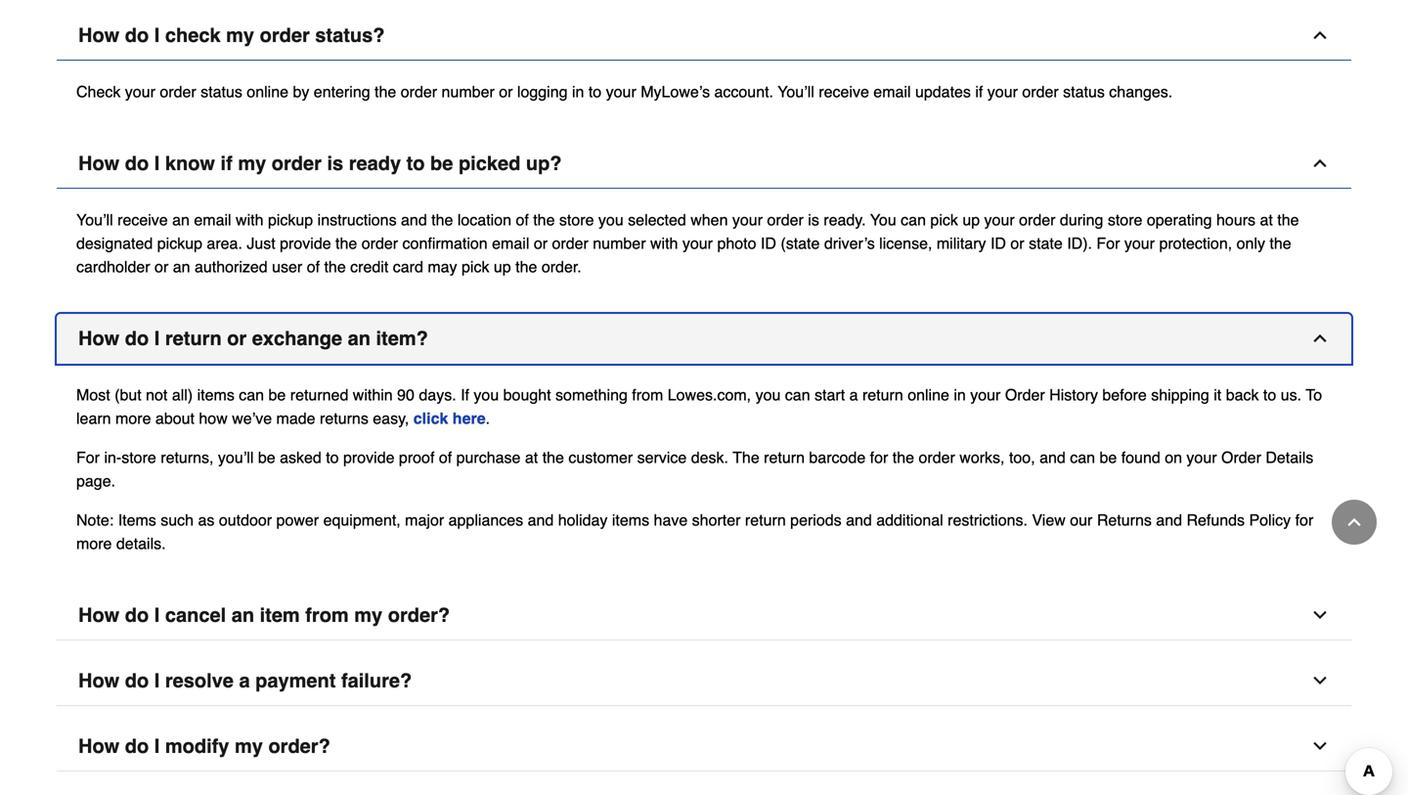 Task type: describe. For each thing, give the bounding box(es) containing it.
and inside for in-store returns, you'll be asked to provide proof of purchase at the customer service desk. the return barcode for the order works, too, and can be found on your order details page.
[[1040, 448, 1066, 467]]

order up by
[[260, 24, 310, 46]]

(but
[[115, 386, 142, 404]]

can left start
[[785, 386, 810, 404]]

bought
[[503, 386, 551, 404]]

or left logging
[[499, 83, 513, 101]]

1 horizontal spatial email
[[492, 234, 529, 252]]

and right 'returns'
[[1156, 511, 1182, 529]]

the down 'instructions'
[[336, 234, 357, 252]]

shipping
[[1151, 386, 1210, 404]]

card
[[393, 258, 423, 276]]

within
[[353, 386, 393, 404]]

how
[[199, 409, 228, 427]]

i for modify
[[154, 735, 160, 757]]

have
[[654, 511, 688, 529]]

found
[[1121, 448, 1161, 467]]

click
[[413, 409, 448, 427]]

just
[[247, 234, 275, 252]]

be inside button
[[430, 152, 453, 175]]

do for modify
[[125, 735, 149, 757]]

to inside button
[[406, 152, 425, 175]]

the up additional
[[893, 448, 914, 467]]

and left the holiday
[[528, 511, 554, 529]]

can up we've
[[239, 386, 264, 404]]

for inside you'll receive an email with pickup instructions and the location of the store you selected when your order is ready. you can pick up your order during store operating hours at the designated pickup area. just provide the order confirmation email or order number with your photo id (state driver's license, military id or state id). for your protection, only the cardholder or an authorized user of the credit card may pick up the order.
[[1097, 234, 1120, 252]]

works,
[[960, 448, 1005, 467]]

for inside for in-store returns, you'll be asked to provide proof of purchase at the customer service desk. the return barcode for the order works, too, and can be found on your order details page.
[[76, 448, 100, 467]]

order inside most (but not all) items can be returned within 90 days. if you bought something from lowes.com, you can start a return online in your order history before shipping it back to us. to learn more about how we've made returns easy,
[[1005, 386, 1045, 404]]

service
[[637, 448, 687, 467]]

1 vertical spatial of
[[307, 258, 320, 276]]

page.
[[76, 472, 115, 490]]

how for how do i know if my order is ready to be picked up?
[[78, 152, 120, 175]]

(state
[[781, 234, 820, 252]]

2 id from the left
[[991, 234, 1006, 252]]

updates
[[915, 83, 971, 101]]

or up order.
[[534, 234, 548, 252]]

authorized
[[195, 258, 268, 276]]

how do i cancel an item from my order?
[[78, 604, 450, 626]]

1 vertical spatial email
[[194, 211, 231, 229]]

order up state
[[1019, 211, 1056, 229]]

driver's
[[824, 234, 875, 252]]

returns
[[1097, 511, 1152, 529]]

periods
[[790, 511, 842, 529]]

1 vertical spatial pick
[[462, 258, 489, 276]]

confirmation
[[402, 234, 488, 252]]

0 vertical spatial if
[[975, 83, 983, 101]]

you inside you'll receive an email with pickup instructions and the location of the store you selected when your order is ready. you can pick up your order during store operating hours at the designated pickup area. just provide the order confirmation email or order number with your photo id (state driver's license, military id or state id). for your protection, only the cardholder or an authorized user of the credit card may pick up the order.
[[598, 211, 624, 229]]

on
[[1165, 448, 1182, 467]]

more inside most (but not all) items can be returned within 90 days. if you bought something from lowes.com, you can start a return online in your order history before shipping it back to us. to learn more about how we've made returns easy,
[[115, 409, 151, 427]]

0 vertical spatial you'll
[[778, 83, 815, 101]]

click here link
[[413, 409, 486, 427]]

operating
[[1147, 211, 1212, 229]]

provide inside for in-store returns, you'll be asked to provide proof of purchase at the customer service desk. the return barcode for the order works, too, and can be found on your order details page.
[[343, 448, 395, 467]]

equipment,
[[323, 511, 401, 529]]

lowes.com,
[[668, 386, 751, 404]]

if inside how do i know if my order is ready to be picked up? button
[[221, 152, 233, 175]]

protection,
[[1159, 234, 1232, 252]]

or left state
[[1011, 234, 1025, 252]]

by
[[293, 83, 309, 101]]

such
[[161, 511, 194, 529]]

order.
[[542, 258, 582, 276]]

hours
[[1217, 211, 1256, 229]]

restrictions.
[[948, 511, 1028, 529]]

before
[[1103, 386, 1147, 404]]

chevron up image for how do i know if my order is ready to be picked up?
[[1311, 154, 1330, 173]]

is inside you'll receive an email with pickup instructions and the location of the store you selected when your order is ready. you can pick up your order during store operating hours at the designated pickup area. just provide the order confirmation email or order number with your photo id (state driver's license, military id or state id). for your protection, only the cardholder or an authorized user of the credit card may pick up the order.
[[808, 211, 819, 229]]

cardholder
[[76, 258, 150, 276]]

mylowe's
[[641, 83, 710, 101]]

order down by
[[272, 152, 322, 175]]

holiday
[[558, 511, 608, 529]]

customer
[[569, 448, 633, 467]]

the right hours
[[1278, 211, 1299, 229]]

photo
[[717, 234, 756, 252]]

how do i return or exchange an item? button
[[57, 314, 1352, 364]]

scroll to top element
[[1332, 500, 1377, 545]]

note:
[[76, 511, 114, 529]]

selected
[[628, 211, 686, 229]]

you'll inside you'll receive an email with pickup instructions and the location of the store you selected when your order is ready. you can pick up your order during store operating hours at the designated pickup area. just provide the order confirmation email or order number with your photo id (state driver's license, military id or state id). for your protection, only the cardholder or an authorized user of the credit card may pick up the order.
[[76, 211, 113, 229]]

i for resolve
[[154, 669, 160, 692]]

do for return
[[125, 327, 149, 350]]

state
[[1029, 234, 1063, 252]]

returns
[[320, 409, 369, 427]]

the left customer
[[542, 448, 564, 467]]

and inside you'll receive an email with pickup instructions and the location of the store you selected when your order is ready. you can pick up your order during store operating hours at the designated pickup area. just provide the order confirmation email or order number with your photo id (state driver's license, military id or state id). for your protection, only the cardholder or an authorized user of the credit card may pick up the order.
[[401, 211, 427, 229]]

chevron up image for how do i return or exchange an item?
[[1311, 329, 1330, 348]]

changes.
[[1109, 83, 1173, 101]]

1 vertical spatial order?
[[268, 735, 330, 757]]

your right "check"
[[125, 83, 155, 101]]

90
[[397, 386, 415, 404]]

be left found
[[1100, 448, 1117, 467]]

us.
[[1281, 386, 1302, 404]]

1 status from the left
[[201, 83, 242, 101]]

cancel
[[165, 604, 226, 626]]

here
[[453, 409, 486, 427]]

how for how do i modify my order?
[[78, 735, 120, 757]]

0 horizontal spatial with
[[236, 211, 264, 229]]

2 horizontal spatial email
[[874, 83, 911, 101]]

.
[[486, 409, 490, 427]]

at inside for in-store returns, you'll be asked to provide proof of purchase at the customer service desk. the return barcode for the order works, too, and can be found on your order details page.
[[525, 448, 538, 467]]

failure?
[[341, 669, 412, 692]]

shorter
[[692, 511, 741, 529]]

id).
[[1067, 234, 1092, 252]]

1 horizontal spatial store
[[559, 211, 594, 229]]

the right only
[[1270, 234, 1292, 252]]

resolve
[[165, 669, 234, 692]]

return inside note: items such as outdoor power equipment, major appliances and holiday items have shorter return periods and additional restrictions. view our returns and refunds policy for more details.
[[745, 511, 786, 529]]

when
[[691, 211, 728, 229]]

my right know
[[238, 152, 266, 175]]

how do i modify my order?
[[78, 735, 330, 757]]

all)
[[172, 386, 193, 404]]

most (but not all) items can be returned within 90 days. if you bought something from lowes.com, you can start a return online in your order history before shipping it back to us. to learn more about how we've made returns easy,
[[76, 386, 1322, 427]]

2 horizontal spatial store
[[1108, 211, 1143, 229]]

my up failure?
[[354, 604, 383, 626]]

your down when
[[683, 234, 713, 252]]

logging
[[517, 83, 568, 101]]

an left the item
[[231, 604, 254, 626]]

status?
[[315, 24, 385, 46]]

to right logging
[[589, 83, 602, 101]]

provide inside you'll receive an email with pickup instructions and the location of the store you selected when your order is ready. you can pick up your order during store operating hours at the designated pickup area. just provide the order confirmation email or order number with your photo id (state driver's license, military id or state id). for your protection, only the cardholder or an authorized user of the credit card may pick up the order.
[[280, 234, 331, 252]]

location
[[458, 211, 511, 229]]

for inside note: items such as outdoor power equipment, major appliances and holiday items have shorter return periods and additional restrictions. view our returns and refunds policy for more details.
[[1295, 511, 1314, 529]]

modify
[[165, 735, 229, 757]]

as
[[198, 511, 215, 529]]

area.
[[207, 234, 242, 252]]

is inside button
[[327, 152, 343, 175]]

an left the item?
[[348, 327, 371, 350]]

from inside button
[[305, 604, 349, 626]]

items
[[118, 511, 156, 529]]

and right periods
[[846, 511, 872, 529]]

0 vertical spatial pickup
[[268, 211, 313, 229]]

1 horizontal spatial receive
[[819, 83, 869, 101]]

the left credit
[[324, 258, 346, 276]]

how do i cancel an item from my order? button
[[57, 591, 1352, 641]]

2 horizontal spatial you
[[756, 386, 781, 404]]

online inside most (but not all) items can be returned within 90 days. if you bought something from lowes.com, you can start a return online in your order history before shipping it back to us. to learn more about how we've made returns easy,
[[908, 386, 950, 404]]

note: items such as outdoor power equipment, major appliances and holiday items have shorter return periods and additional restrictions. view our returns and refunds policy for more details.
[[76, 511, 1314, 553]]

0 vertical spatial pick
[[930, 211, 958, 229]]

up?
[[526, 152, 562, 175]]

refunds
[[1187, 511, 1245, 529]]

order up order.
[[552, 234, 589, 252]]

easy,
[[373, 409, 409, 427]]

can inside for in-store returns, you'll be asked to provide proof of purchase at the customer service desk. the return barcode for the order works, too, and can be found on your order details page.
[[1070, 448, 1095, 467]]

too,
[[1009, 448, 1035, 467]]

chevron down image for how do i resolve a payment failure?
[[1311, 671, 1330, 690]]

0 vertical spatial order?
[[388, 604, 450, 626]]

1 horizontal spatial with
[[650, 234, 678, 252]]

details.
[[116, 534, 166, 553]]

how for how do i return or exchange an item?
[[78, 327, 120, 350]]

do for resolve
[[125, 669, 149, 692]]

item
[[260, 604, 300, 626]]

your down operating
[[1125, 234, 1155, 252]]

order right entering
[[401, 83, 437, 101]]

items inside most (but not all) items can be returned within 90 days. if you bought something from lowes.com, you can start a return online in your order history before shipping it back to us. to learn more about how we've made returns easy,
[[197, 386, 235, 404]]

0 horizontal spatial in
[[572, 83, 584, 101]]

number inside you'll receive an email with pickup instructions and the location of the store you selected when your order is ready. you can pick up your order during store operating hours at the designated pickup area. just provide the order confirmation email or order number with your photo id (state driver's license, military id or state id). for your protection, only the cardholder or an authorized user of the credit card may pick up the order.
[[593, 234, 646, 252]]

your left mylowe's on the top
[[606, 83, 636, 101]]

or right cardholder
[[155, 258, 168, 276]]

i for know
[[154, 152, 160, 175]]

click here .
[[413, 409, 490, 427]]

0 horizontal spatial online
[[247, 83, 289, 101]]

your inside for in-store returns, you'll be asked to provide proof of purchase at the customer service desk. the return barcode for the order works, too, and can be found on your order details page.
[[1187, 448, 1217, 467]]

order down check
[[160, 83, 196, 101]]

your inside most (but not all) items can be returned within 90 days. if you bought something from lowes.com, you can start a return online in your order history before shipping it back to us. to learn more about how we've made returns easy,
[[970, 386, 1001, 404]]



Task type: locate. For each thing, give the bounding box(es) containing it.
you right if
[[474, 386, 499, 404]]

1 horizontal spatial pick
[[930, 211, 958, 229]]

be right you'll
[[258, 448, 275, 467]]

start
[[815, 386, 845, 404]]

i left check
[[154, 24, 160, 46]]

if
[[461, 386, 469, 404]]

items inside note: items such as outdoor power equipment, major appliances and holiday items have shorter return periods and additional restrictions. view our returns and refunds policy for more details.
[[612, 511, 649, 529]]

1 i from the top
[[154, 24, 160, 46]]

1 vertical spatial with
[[650, 234, 678, 252]]

return up all)
[[165, 327, 222, 350]]

0 horizontal spatial is
[[327, 152, 343, 175]]

you left selected
[[598, 211, 624, 229]]

order up (state
[[767, 211, 804, 229]]

1 horizontal spatial online
[[908, 386, 950, 404]]

pickup up just on the left of page
[[268, 211, 313, 229]]

1 horizontal spatial at
[[1260, 211, 1273, 229]]

your up military
[[984, 211, 1015, 229]]

1 do from the top
[[125, 24, 149, 46]]

your up works,
[[970, 386, 1001, 404]]

chevron up image for how do i check my order status?
[[1311, 25, 1330, 45]]

2 i from the top
[[154, 152, 160, 175]]

6 do from the top
[[125, 735, 149, 757]]

do left know
[[125, 152, 149, 175]]

order left history
[[1005, 386, 1045, 404]]

0 horizontal spatial you'll
[[76, 211, 113, 229]]

entering
[[314, 83, 370, 101]]

if
[[975, 83, 983, 101], [221, 152, 233, 175]]

of right "user" on the top left of page
[[307, 258, 320, 276]]

0 horizontal spatial items
[[197, 386, 235, 404]]

how do i resolve a payment failure?
[[78, 669, 412, 692]]

2 status from the left
[[1063, 83, 1105, 101]]

0 vertical spatial in
[[572, 83, 584, 101]]

0 horizontal spatial more
[[76, 534, 112, 553]]

i left the cancel at the left
[[154, 604, 160, 626]]

for right policy
[[1295, 511, 1314, 529]]

1 id from the left
[[761, 234, 776, 252]]

at right purchase
[[525, 448, 538, 467]]

0 vertical spatial from
[[632, 386, 663, 404]]

at inside you'll receive an email with pickup instructions and the location of the store you selected when your order is ready. you can pick up your order during store operating hours at the designated pickup area. just provide the order confirmation email or order number with your photo id (state driver's license, military id or state id). for your protection, only the cardholder or an authorized user of the credit card may pick up the order.
[[1260, 211, 1273, 229]]

order inside for in-store returns, you'll be asked to provide proof of purchase at the customer service desk. the return barcode for the order works, too, and can be found on your order details page.
[[919, 448, 955, 467]]

return inside button
[[165, 327, 222, 350]]

i for check
[[154, 24, 160, 46]]

how inside how do i know if my order is ready to be picked up? button
[[78, 152, 120, 175]]

payment
[[255, 669, 336, 692]]

for inside for in-store returns, you'll be asked to provide proof of purchase at the customer service desk. the return barcode for the order works, too, and can be found on your order details page.
[[870, 448, 888, 467]]

1 vertical spatial in
[[954, 386, 966, 404]]

1 horizontal spatial order
[[1222, 448, 1262, 467]]

0 vertical spatial for
[[1097, 234, 1120, 252]]

with up just on the left of page
[[236, 211, 264, 229]]

how do i resolve a payment failure? button
[[57, 656, 1352, 706]]

3 how from the top
[[78, 327, 120, 350]]

chevron up image inside how do i return or exchange an item? button
[[1311, 329, 1330, 348]]

1 horizontal spatial number
[[593, 234, 646, 252]]

4 i from the top
[[154, 604, 160, 626]]

days.
[[419, 386, 456, 404]]

1 vertical spatial for
[[1295, 511, 1314, 529]]

1 horizontal spatial provide
[[343, 448, 395, 467]]

chevron down image
[[1311, 605, 1330, 625]]

do for check
[[125, 24, 149, 46]]

during
[[1060, 211, 1104, 229]]

account.
[[714, 83, 774, 101]]

for right barcode
[[870, 448, 888, 467]]

1 vertical spatial from
[[305, 604, 349, 626]]

1 horizontal spatial order?
[[388, 604, 450, 626]]

an down know
[[172, 211, 190, 229]]

of
[[516, 211, 529, 229], [307, 258, 320, 276], [439, 448, 452, 467]]

more inside note: items such as outdoor power equipment, major appliances and holiday items have shorter return periods and additional restrictions. view our returns and refunds policy for more details.
[[76, 534, 112, 553]]

something
[[556, 386, 628, 404]]

view
[[1032, 511, 1066, 529]]

our
[[1070, 511, 1093, 529]]

do up (but
[[125, 327, 149, 350]]

from
[[632, 386, 663, 404], [305, 604, 349, 626]]

0 horizontal spatial id
[[761, 234, 776, 252]]

1 horizontal spatial you'll
[[778, 83, 815, 101]]

you'll
[[778, 83, 815, 101], [76, 211, 113, 229]]

how for how do i check my order status?
[[78, 24, 120, 46]]

1 horizontal spatial id
[[991, 234, 1006, 252]]

1 horizontal spatial is
[[808, 211, 819, 229]]

how inside how do i resolve a payment failure? button
[[78, 669, 120, 692]]

user
[[272, 258, 302, 276]]

chevron up image inside how do i know if my order is ready to be picked up? button
[[1311, 154, 1330, 173]]

how do i modify my order? button
[[57, 722, 1352, 772]]

for in-store returns, you'll be asked to provide proof of purchase at the customer service desk. the return barcode for the order works, too, and can be found on your order details page.
[[76, 448, 1314, 490]]

do for know
[[125, 152, 149, 175]]

with down selected
[[650, 234, 678, 252]]

check
[[165, 24, 221, 46]]

the
[[733, 448, 760, 467]]

1 vertical spatial items
[[612, 511, 649, 529]]

order left works,
[[919, 448, 955, 467]]

0 horizontal spatial provide
[[280, 234, 331, 252]]

in right logging
[[572, 83, 584, 101]]

0 horizontal spatial email
[[194, 211, 231, 229]]

0 vertical spatial email
[[874, 83, 911, 101]]

you
[[598, 211, 624, 229], [474, 386, 499, 404], [756, 386, 781, 404]]

order inside for in-store returns, you'll be asked to provide proof of purchase at the customer service desk. the return barcode for the order works, too, and can be found on your order details page.
[[1222, 448, 1262, 467]]

1 vertical spatial up
[[494, 258, 511, 276]]

proof
[[399, 448, 435, 467]]

you'll right account.
[[778, 83, 815, 101]]

order? down "payment"
[[268, 735, 330, 757]]

learn
[[76, 409, 111, 427]]

0 horizontal spatial up
[[494, 258, 511, 276]]

how inside "how do i check my order status?" button
[[78, 24, 120, 46]]

how for how do i resolve a payment failure?
[[78, 669, 120, 692]]

chevron up image inside "how do i check my order status?" button
[[1311, 25, 1330, 45]]

i left "resolve"
[[154, 669, 160, 692]]

0 vertical spatial more
[[115, 409, 151, 427]]

0 horizontal spatial pick
[[462, 258, 489, 276]]

most
[[76, 386, 110, 404]]

1 horizontal spatial items
[[612, 511, 649, 529]]

asked
[[280, 448, 322, 467]]

a right "resolve"
[[239, 669, 250, 692]]

how do i know if my order is ready to be picked up?
[[78, 152, 562, 175]]

1 horizontal spatial more
[[115, 409, 151, 427]]

an left "authorized"
[[173, 258, 190, 276]]

0 vertical spatial online
[[247, 83, 289, 101]]

0 horizontal spatial a
[[239, 669, 250, 692]]

my right check
[[226, 24, 254, 46]]

1 vertical spatial online
[[908, 386, 950, 404]]

1 vertical spatial more
[[76, 534, 112, 553]]

a
[[850, 386, 858, 404], [239, 669, 250, 692]]

only
[[1237, 234, 1265, 252]]

1 horizontal spatial of
[[439, 448, 452, 467]]

0 vertical spatial order
[[1005, 386, 1045, 404]]

how for how do i cancel an item from my order?
[[78, 604, 120, 626]]

of for the
[[516, 211, 529, 229]]

of inside for in-store returns, you'll be asked to provide proof of purchase at the customer service desk. the return barcode for the order works, too, and can be found on your order details page.
[[439, 448, 452, 467]]

your right updates
[[988, 83, 1018, 101]]

i for cancel
[[154, 604, 160, 626]]

more down "note:"
[[76, 534, 112, 553]]

1 vertical spatial chevron down image
[[1311, 736, 1330, 756]]

ready
[[349, 152, 401, 175]]

appliances
[[449, 511, 523, 529]]

more
[[115, 409, 151, 427], [76, 534, 112, 553]]

order right updates
[[1022, 83, 1059, 101]]

1 horizontal spatial status
[[1063, 83, 1105, 101]]

return inside most (but not all) items can be returned within 90 days. if you bought something from lowes.com, you can start a return online in your order history before shipping it back to us. to learn more about how we've made returns easy,
[[863, 386, 903, 404]]

provide down easy,
[[343, 448, 395, 467]]

online
[[247, 83, 289, 101], [908, 386, 950, 404]]

how inside "how do i cancel an item from my order?" button
[[78, 604, 120, 626]]

pick right 'may'
[[462, 258, 489, 276]]

do for cancel
[[125, 604, 149, 626]]

a right start
[[850, 386, 858, 404]]

do left the cancel at the left
[[125, 604, 149, 626]]

is up (state
[[808, 211, 819, 229]]

with
[[236, 211, 264, 229], [650, 234, 678, 252]]

0 horizontal spatial order?
[[268, 735, 330, 757]]

your up photo on the top right of page
[[732, 211, 763, 229]]

license,
[[879, 234, 932, 252]]

can inside you'll receive an email with pickup instructions and the location of the store you selected when your order is ready. you can pick up your order during store operating hours at the designated pickup area. just provide the order confirmation email or order number with your photo id (state driver's license, military id or state id). for your protection, only the cardholder or an authorized user of the credit card may pick up the order.
[[901, 211, 926, 229]]

if right updates
[[975, 83, 983, 101]]

id
[[761, 234, 776, 252], [991, 234, 1006, 252]]

0 vertical spatial provide
[[280, 234, 331, 252]]

my
[[226, 24, 254, 46], [238, 152, 266, 175], [354, 604, 383, 626], [235, 735, 263, 757]]

to inside for in-store returns, you'll be asked to provide proof of purchase at the customer service desk. the return barcode for the order works, too, and can be found on your order details page.
[[326, 448, 339, 467]]

order
[[1005, 386, 1045, 404], [1222, 448, 1262, 467]]

0 horizontal spatial for
[[870, 448, 888, 467]]

i for return
[[154, 327, 160, 350]]

0 horizontal spatial if
[[221, 152, 233, 175]]

3 i from the top
[[154, 327, 160, 350]]

do left "resolve"
[[125, 669, 149, 692]]

5 i from the top
[[154, 669, 160, 692]]

chevron up image
[[1311, 25, 1330, 45], [1311, 154, 1330, 173], [1311, 329, 1330, 348], [1345, 512, 1364, 532]]

or inside how do i return or exchange an item? button
[[227, 327, 247, 350]]

0 horizontal spatial for
[[76, 448, 100, 467]]

0 horizontal spatial at
[[525, 448, 538, 467]]

how inside how do i return or exchange an item? button
[[78, 327, 120, 350]]

pick up military
[[930, 211, 958, 229]]

1 horizontal spatial for
[[1097, 234, 1120, 252]]

from inside most (but not all) items can be returned within 90 days. if you bought something from lowes.com, you can start a return online in your order history before shipping it back to us. to learn more about how we've made returns easy,
[[632, 386, 663, 404]]

0 horizontal spatial status
[[201, 83, 242, 101]]

check
[[76, 83, 121, 101]]

2 chevron down image from the top
[[1311, 736, 1330, 756]]

1 vertical spatial number
[[593, 234, 646, 252]]

history
[[1050, 386, 1098, 404]]

id right military
[[991, 234, 1006, 252]]

items left have
[[612, 511, 649, 529]]

order up credit
[[362, 234, 398, 252]]

be left picked
[[430, 152, 453, 175]]

store up order.
[[559, 211, 594, 229]]

0 vertical spatial is
[[327, 152, 343, 175]]

4 how from the top
[[78, 604, 120, 626]]

1 vertical spatial provide
[[343, 448, 395, 467]]

outdoor
[[219, 511, 272, 529]]

in inside most (but not all) items can be returned within 90 days. if you bought something from lowes.com, you can start a return online in your order history before shipping it back to us. to learn more about how we've made returns easy,
[[954, 386, 966, 404]]

be up made
[[268, 386, 286, 404]]

order
[[260, 24, 310, 46], [160, 83, 196, 101], [401, 83, 437, 101], [1022, 83, 1059, 101], [272, 152, 322, 175], [767, 211, 804, 229], [1019, 211, 1056, 229], [362, 234, 398, 252], [552, 234, 589, 252], [919, 448, 955, 467]]

number left logging
[[442, 83, 495, 101]]

4 do from the top
[[125, 604, 149, 626]]

0 vertical spatial at
[[1260, 211, 1273, 229]]

chevron down image inside how do i resolve a payment failure? button
[[1311, 671, 1330, 690]]

0 vertical spatial chevron down image
[[1311, 671, 1330, 690]]

check your order status online by entering the order number or logging in to your mylowe's account. you'll receive email updates if your order status changes.
[[76, 83, 1173, 101]]

5 do from the top
[[125, 669, 149, 692]]

0 vertical spatial with
[[236, 211, 264, 229]]

0 horizontal spatial number
[[442, 83, 495, 101]]

order? up failure?
[[388, 604, 450, 626]]

a inside most (but not all) items can be returned within 90 days. if you bought something from lowes.com, you can start a return online in your order history before shipping it back to us. to learn more about how we've made returns easy,
[[850, 386, 858, 404]]

be inside most (but not all) items can be returned within 90 days. if you bought something from lowes.com, you can start a return online in your order history before shipping it back to us. to learn more about how we've made returns easy,
[[268, 386, 286, 404]]

how
[[78, 24, 120, 46], [78, 152, 120, 175], [78, 327, 120, 350], [78, 604, 120, 626], [78, 669, 120, 692], [78, 735, 120, 757]]

status down how do i check my order status?
[[201, 83, 242, 101]]

0 vertical spatial receive
[[819, 83, 869, 101]]

status left the "changes."
[[1063, 83, 1105, 101]]

how do i check my order status? button
[[57, 11, 1352, 61]]

1 horizontal spatial from
[[632, 386, 663, 404]]

how inside how do i modify my order? button
[[78, 735, 120, 757]]

store left returns, at the bottom
[[121, 448, 156, 467]]

chevron up image inside the scroll to top element
[[1345, 512, 1364, 532]]

the right entering
[[375, 83, 396, 101]]

the up confirmation
[[431, 211, 453, 229]]

1 vertical spatial order
[[1222, 448, 1262, 467]]

from right "something"
[[632, 386, 663, 404]]

1 vertical spatial at
[[525, 448, 538, 467]]

how do i check my order status?
[[78, 24, 385, 46]]

0 horizontal spatial pickup
[[157, 234, 202, 252]]

how do i know if my order is ready to be picked up? button
[[57, 139, 1352, 189]]

and right the too, at bottom
[[1040, 448, 1066, 467]]

store inside for in-store returns, you'll be asked to provide proof of purchase at the customer service desk. the return barcode for the order works, too, and can be found on your order details page.
[[121, 448, 156, 467]]

chevron down image inside how do i modify my order? button
[[1311, 736, 1330, 756]]

policy
[[1249, 511, 1291, 529]]

in-
[[104, 448, 121, 467]]

3 do from the top
[[125, 327, 149, 350]]

0 horizontal spatial receive
[[117, 211, 168, 229]]

chevron down image
[[1311, 671, 1330, 690], [1311, 736, 1330, 756]]

1 vertical spatial pickup
[[157, 234, 202, 252]]

the up order.
[[533, 211, 555, 229]]

1 how from the top
[[78, 24, 120, 46]]

in
[[572, 83, 584, 101], [954, 386, 966, 404]]

email up area.
[[194, 211, 231, 229]]

0 horizontal spatial from
[[305, 604, 349, 626]]

and up confirmation
[[401, 211, 427, 229]]

1 vertical spatial is
[[808, 211, 819, 229]]

id left (state
[[761, 234, 776, 252]]

back
[[1226, 386, 1259, 404]]

provide up "user" on the top left of page
[[280, 234, 331, 252]]

i left know
[[154, 152, 160, 175]]

0 horizontal spatial order
[[1005, 386, 1045, 404]]

you
[[870, 211, 897, 229]]

1 horizontal spatial you
[[598, 211, 624, 229]]

picked
[[459, 152, 521, 175]]

more down (but
[[115, 409, 151, 427]]

5 how from the top
[[78, 669, 120, 692]]

2 do from the top
[[125, 152, 149, 175]]

return inside for in-store returns, you'll be asked to provide proof of purchase at the customer service desk. the return barcode for the order works, too, and can be found on your order details page.
[[764, 448, 805, 467]]

6 how from the top
[[78, 735, 120, 757]]

a inside how do i resolve a payment failure? button
[[239, 669, 250, 692]]

may
[[428, 258, 457, 276]]

return right the
[[764, 448, 805, 467]]

for
[[1097, 234, 1120, 252], [76, 448, 100, 467]]

0 horizontal spatial you
[[474, 386, 499, 404]]

in up works,
[[954, 386, 966, 404]]

2 horizontal spatial of
[[516, 211, 529, 229]]

it
[[1214, 386, 1222, 404]]

6 i from the top
[[154, 735, 160, 757]]

0 horizontal spatial of
[[307, 258, 320, 276]]

1 horizontal spatial pickup
[[268, 211, 313, 229]]

the left order.
[[516, 258, 537, 276]]

barcode
[[809, 448, 866, 467]]

i up not
[[154, 327, 160, 350]]

2 vertical spatial of
[[439, 448, 452, 467]]

pickup left area.
[[157, 234, 202, 252]]

to right asked
[[326, 448, 339, 467]]

1 horizontal spatial if
[[975, 83, 983, 101]]

you'll
[[218, 448, 254, 467]]

can
[[901, 211, 926, 229], [239, 386, 264, 404], [785, 386, 810, 404], [1070, 448, 1095, 467]]

1 horizontal spatial up
[[963, 211, 980, 229]]

at
[[1260, 211, 1273, 229], [525, 448, 538, 467]]

at up only
[[1260, 211, 1273, 229]]

2 how from the top
[[78, 152, 120, 175]]

made
[[276, 409, 315, 427]]

major
[[405, 511, 444, 529]]

up down location
[[494, 258, 511, 276]]

items up how
[[197, 386, 235, 404]]

1 chevron down image from the top
[[1311, 671, 1330, 690]]

credit
[[350, 258, 389, 276]]

my right the modify
[[235, 735, 263, 757]]

do left the modify
[[125, 735, 149, 757]]

pick
[[930, 211, 958, 229], [462, 258, 489, 276]]

1 vertical spatial if
[[221, 152, 233, 175]]

email down location
[[492, 234, 529, 252]]

to inside most (but not all) items can be returned within 90 days. if you bought something from lowes.com, you can start a return online in your order history before shipping it back to us. to learn more about how we've made returns easy,
[[1264, 386, 1277, 404]]

1 vertical spatial for
[[76, 448, 100, 467]]

instructions
[[318, 211, 397, 229]]

1 vertical spatial a
[[239, 669, 250, 692]]

1 horizontal spatial for
[[1295, 511, 1314, 529]]

be
[[430, 152, 453, 175], [268, 386, 286, 404], [258, 448, 275, 467], [1100, 448, 1117, 467]]

designated
[[76, 234, 153, 252]]

0 horizontal spatial store
[[121, 448, 156, 467]]

chevron down image for how do i modify my order?
[[1311, 736, 1330, 756]]

0 vertical spatial number
[[442, 83, 495, 101]]

and
[[401, 211, 427, 229], [1040, 448, 1066, 467], [528, 511, 554, 529], [846, 511, 872, 529], [1156, 511, 1182, 529]]

1 horizontal spatial a
[[850, 386, 858, 404]]

of right location
[[516, 211, 529, 229]]

can up license,
[[901, 211, 926, 229]]

ready.
[[824, 211, 866, 229]]

of for provide
[[439, 448, 452, 467]]

0 vertical spatial a
[[850, 386, 858, 404]]

0 vertical spatial for
[[870, 448, 888, 467]]

receive inside you'll receive an email with pickup instructions and the location of the store you selected when your order is ready. you can pick up your order during store operating hours at the designated pickup area. just provide the order confirmation email or order number with your photo id (state driver's license, military id or state id). for your protection, only the cardholder or an authorized user of the credit card may pick up the order.
[[117, 211, 168, 229]]

about
[[155, 409, 195, 427]]



Task type: vqa. For each thing, say whether or not it's contained in the screenshot.
Buying Guides related to 10
no



